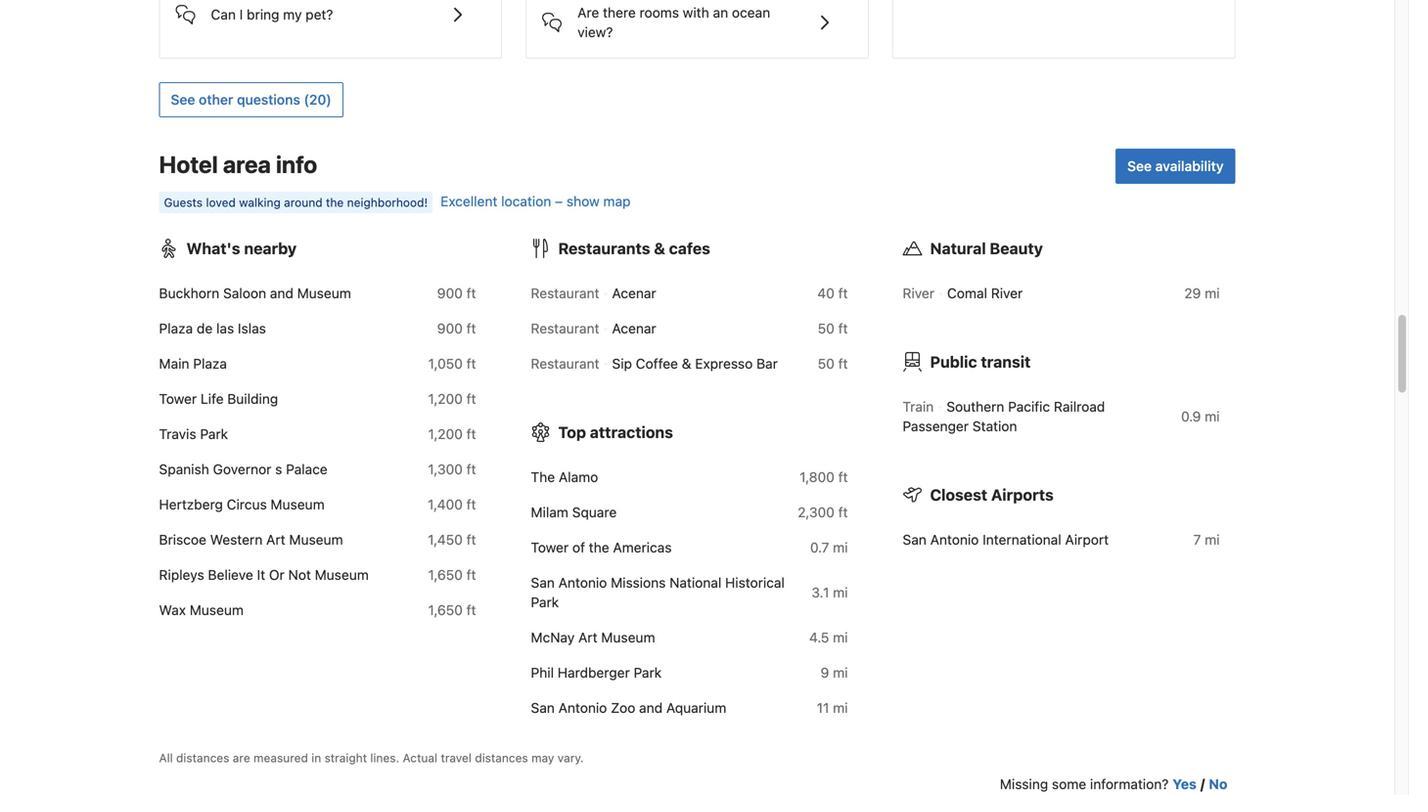 Task type: locate. For each thing, give the bounding box(es) containing it.
the
[[531, 469, 555, 485]]

restaurant
[[531, 285, 600, 301], [531, 320, 600, 337], [531, 356, 600, 372]]

29
[[1185, 285, 1202, 301]]

antonio
[[931, 532, 979, 548], [559, 575, 607, 591], [559, 700, 607, 717]]

7 mi
[[1194, 532, 1220, 548]]

public
[[931, 353, 978, 371]]

mi right the 11
[[833, 700, 848, 717]]

are there rooms with an ocean view?
[[578, 4, 771, 40]]

art right mcnay
[[579, 630, 598, 646]]

art up 'or'
[[266, 532, 286, 548]]

acenar down 'restaurants & cafes'
[[612, 285, 657, 301]]

0 horizontal spatial park
[[200, 426, 228, 442]]

attractions
[[590, 423, 674, 442]]

1 900 ft from the top
[[437, 285, 476, 301]]

mi right 29
[[1205, 285, 1220, 301]]

1 vertical spatial 1,200 ft
[[428, 426, 476, 442]]

mi right 3.1
[[833, 585, 848, 601]]

0 horizontal spatial and
[[270, 285, 294, 301]]

1 vertical spatial 1,200
[[428, 426, 463, 442]]

ft for travis park
[[467, 426, 476, 442]]

1,400 ft
[[428, 497, 476, 513]]

2 900 from the top
[[437, 320, 463, 337]]

1 horizontal spatial the
[[589, 540, 610, 556]]

ft for milam square
[[839, 505, 848, 521]]

see left the availability
[[1128, 158, 1152, 174]]

river left comal
[[903, 285, 935, 301]]

loved
[[206, 196, 236, 209]]

main plaza
[[159, 356, 227, 372]]

antonio for zoo
[[559, 700, 607, 717]]

1 restaurant from the top
[[531, 285, 600, 301]]

tower left of at the bottom of page
[[531, 540, 569, 556]]

900 ft for buckhorn saloon and museum
[[437, 285, 476, 301]]

antonio down closest
[[931, 532, 979, 548]]

0 vertical spatial 50
[[818, 320, 835, 337]]

1 vertical spatial 900 ft
[[437, 320, 476, 337]]

1 1,650 ft from the top
[[428, 567, 476, 583]]

mi for 0.9 mi
[[1205, 409, 1220, 425]]

park up san antonio zoo and aquarium
[[634, 665, 662, 681]]

50 ft down 40 ft
[[818, 320, 848, 337]]

0.7 mi
[[811, 540, 848, 556]]

antonio down hardberger
[[559, 700, 607, 717]]

1 horizontal spatial tower
[[531, 540, 569, 556]]

& left cafes
[[654, 239, 666, 258]]

1 vertical spatial see
[[1128, 158, 1152, 174]]

mi right 9
[[833, 665, 848, 681]]

2 vertical spatial park
[[634, 665, 662, 681]]

spanish
[[159, 461, 209, 478]]

ft for hertzberg circus museum
[[467, 497, 476, 513]]

0 vertical spatial 900
[[437, 285, 463, 301]]

and right "zoo"
[[639, 700, 663, 717]]

see inside button
[[171, 91, 195, 108]]

0 vertical spatial 50 ft
[[818, 320, 848, 337]]

2 vertical spatial san
[[531, 700, 555, 717]]

river right comal
[[992, 285, 1023, 301]]

0 vertical spatial and
[[270, 285, 294, 301]]

/
[[1201, 777, 1206, 793]]

50 ft for sip coffee & expresso bar
[[818, 356, 848, 372]]

zoo
[[611, 700, 636, 717]]

0 vertical spatial plaza
[[159, 320, 193, 337]]

1,200 up 1,300
[[428, 426, 463, 442]]

see left other
[[171, 91, 195, 108]]

0 vertical spatial restaurant
[[531, 285, 600, 301]]

acenar up sip
[[612, 320, 657, 337]]

phil
[[531, 665, 554, 681]]

2 1,650 from the top
[[428, 602, 463, 619]]

rooms
[[640, 4, 679, 20]]

closest
[[931, 486, 988, 505]]

restaurants & cafes
[[559, 239, 711, 258]]

acenar for 40
[[612, 285, 657, 301]]

cafes
[[669, 239, 711, 258]]

0 vertical spatial 900 ft
[[437, 285, 476, 301]]

0 vertical spatial 1,650
[[428, 567, 463, 583]]

some
[[1053, 777, 1087, 793]]

top
[[559, 423, 586, 442]]

acenar
[[612, 285, 657, 301], [612, 320, 657, 337]]

may
[[532, 752, 555, 765]]

0 vertical spatial tower
[[159, 391, 197, 407]]

antonio for international
[[931, 532, 979, 548]]

antonio inside the san antonio missions national historical park
[[559, 575, 607, 591]]

hardberger
[[558, 665, 630, 681]]

hertzberg circus museum
[[159, 497, 325, 513]]

2 vertical spatial antonio
[[559, 700, 607, 717]]

1,650 ft
[[428, 567, 476, 583], [428, 602, 476, 619]]

–
[[555, 193, 563, 209]]

are there rooms with an ocean view? button
[[543, 0, 853, 42]]

natural
[[931, 239, 987, 258]]

1,200
[[428, 391, 463, 407], [428, 426, 463, 442]]

0 vertical spatial park
[[200, 426, 228, 442]]

aquarium
[[667, 700, 727, 717]]

50 down 40 on the right of page
[[818, 320, 835, 337]]

briscoe western art museum
[[159, 532, 343, 548]]

&
[[654, 239, 666, 258], [682, 356, 692, 372]]

1,200 ft for travis park
[[428, 426, 476, 442]]

there
[[603, 4, 636, 20]]

1 vertical spatial the
[[589, 540, 610, 556]]

san right 0.7 mi
[[903, 532, 927, 548]]

plaza up life
[[193, 356, 227, 372]]

see inside button
[[1128, 158, 1152, 174]]

western
[[210, 532, 263, 548]]

1 50 ft from the top
[[818, 320, 848, 337]]

restaurants
[[559, 239, 651, 258]]

0 horizontal spatial river
[[903, 285, 935, 301]]

1,650 ft for wax museum
[[428, 602, 476, 619]]

other
[[199, 91, 233, 108]]

museum down palace
[[271, 497, 325, 513]]

1,800
[[800, 469, 835, 485]]

antonio down of at the bottom of page
[[559, 575, 607, 591]]

0 vertical spatial 1,200 ft
[[428, 391, 476, 407]]

1 horizontal spatial art
[[579, 630, 598, 646]]

1 distances from the left
[[176, 752, 230, 765]]

the
[[326, 196, 344, 209], [589, 540, 610, 556]]

1,050
[[428, 356, 463, 372]]

0 horizontal spatial &
[[654, 239, 666, 258]]

2 900 ft from the top
[[437, 320, 476, 337]]

see for see other questions (20)
[[171, 91, 195, 108]]

2 distances from the left
[[475, 752, 528, 765]]

life
[[201, 391, 224, 407]]

900 ft for plaza de las islas
[[437, 320, 476, 337]]

1 vertical spatial acenar
[[612, 320, 657, 337]]

tower left life
[[159, 391, 197, 407]]

mi right 0.7 at the bottom of page
[[833, 540, 848, 556]]

900 ft
[[437, 285, 476, 301], [437, 320, 476, 337]]

& right coffee
[[682, 356, 692, 372]]

1 vertical spatial art
[[579, 630, 598, 646]]

san up mcnay
[[531, 575, 555, 591]]

the right around
[[326, 196, 344, 209]]

1 horizontal spatial see
[[1128, 158, 1152, 174]]

2 1,200 ft from the top
[[428, 426, 476, 442]]

1 vertical spatial antonio
[[559, 575, 607, 591]]

of
[[573, 540, 585, 556]]

1 horizontal spatial park
[[531, 595, 559, 611]]

0 vertical spatial &
[[654, 239, 666, 258]]

1 50 from the top
[[818, 320, 835, 337]]

ft for tower life building
[[467, 391, 476, 407]]

2 50 from the top
[[818, 356, 835, 372]]

1 vertical spatial 1,650
[[428, 602, 463, 619]]

0 horizontal spatial see
[[171, 91, 195, 108]]

1 horizontal spatial and
[[639, 700, 663, 717]]

de
[[197, 320, 213, 337]]

0 horizontal spatial tower
[[159, 391, 197, 407]]

3.1
[[812, 585, 830, 601]]

0 vertical spatial acenar
[[612, 285, 657, 301]]

900
[[437, 285, 463, 301], [437, 320, 463, 337]]

2 vertical spatial restaurant
[[531, 356, 600, 372]]

distances right all
[[176, 752, 230, 765]]

0 vertical spatial art
[[266, 532, 286, 548]]

1 acenar from the top
[[612, 285, 657, 301]]

yes
[[1173, 777, 1197, 793]]

mi right 7 at the right bottom of the page
[[1205, 532, 1220, 548]]

1 horizontal spatial &
[[682, 356, 692, 372]]

art
[[266, 532, 286, 548], [579, 630, 598, 646]]

the right of at the bottom of page
[[589, 540, 610, 556]]

1 1,650 from the top
[[428, 567, 463, 583]]

airports
[[992, 486, 1054, 505]]

square
[[572, 505, 617, 521]]

0 vertical spatial san
[[903, 532, 927, 548]]

1 horizontal spatial river
[[992, 285, 1023, 301]]

0 vertical spatial antonio
[[931, 532, 979, 548]]

museum up the phil hardberger park
[[602, 630, 656, 646]]

1,300
[[428, 461, 463, 478]]

0.9 mi
[[1182, 409, 1220, 425]]

1 vertical spatial tower
[[531, 540, 569, 556]]

mi right '0.9'
[[1205, 409, 1220, 425]]

1 vertical spatial &
[[682, 356, 692, 372]]

0 vertical spatial see
[[171, 91, 195, 108]]

park up mcnay
[[531, 595, 559, 611]]

0 vertical spatial 1,650 ft
[[428, 567, 476, 583]]

can
[[211, 6, 236, 22]]

see other questions (20)
[[171, 91, 332, 108]]

tower
[[159, 391, 197, 407], [531, 540, 569, 556]]

san down phil
[[531, 700, 555, 717]]

park inside the san antonio missions national historical park
[[531, 595, 559, 611]]

50 ft right bar
[[818, 356, 848, 372]]

no button
[[1210, 775, 1228, 795]]

what's nearby
[[187, 239, 297, 258]]

1,200 down 1,050 on the left of page
[[428, 391, 463, 407]]

distances left may
[[475, 752, 528, 765]]

ft for spanish governor s palace
[[467, 461, 476, 478]]

and right saloon
[[270, 285, 294, 301]]

1 vertical spatial restaurant
[[531, 320, 600, 337]]

2 horizontal spatial park
[[634, 665, 662, 681]]

1,200 ft for tower life building
[[428, 391, 476, 407]]

san for san antonio international airport
[[903, 532, 927, 548]]

1 900 from the top
[[437, 285, 463, 301]]

plaza left de
[[159, 320, 193, 337]]

1 vertical spatial 50
[[818, 356, 835, 372]]

0 horizontal spatial distances
[[176, 752, 230, 765]]

1,650
[[428, 567, 463, 583], [428, 602, 463, 619]]

saloon
[[223, 285, 266, 301]]

1 vertical spatial 900
[[437, 320, 463, 337]]

1,200 ft down 1,050 ft
[[428, 391, 476, 407]]

1 1,200 from the top
[[428, 391, 463, 407]]

hertzberg
[[159, 497, 223, 513]]

900 for plaza de las islas
[[437, 320, 463, 337]]

0 vertical spatial 1,200
[[428, 391, 463, 407]]

mi for 11 mi
[[833, 700, 848, 717]]

antonio for missions
[[559, 575, 607, 591]]

san antonio zoo and aquarium
[[531, 700, 727, 717]]

2 1,200 from the top
[[428, 426, 463, 442]]

and
[[270, 285, 294, 301], [639, 700, 663, 717]]

bring
[[247, 6, 280, 22]]

show
[[567, 193, 600, 209]]

1 vertical spatial park
[[531, 595, 559, 611]]

1 vertical spatial 50 ft
[[818, 356, 848, 372]]

mi right 4.5
[[833, 630, 848, 646]]

briscoe
[[159, 532, 206, 548]]

tower for tower life building
[[159, 391, 197, 407]]

1 1,200 ft from the top
[[428, 391, 476, 407]]

1 horizontal spatial distances
[[475, 752, 528, 765]]

san inside the san antonio missions national historical park
[[531, 575, 555, 591]]

mi for 4.5 mi
[[833, 630, 848, 646]]

2 acenar from the top
[[612, 320, 657, 337]]

comal
[[948, 285, 988, 301]]

spanish governor s palace
[[159, 461, 328, 478]]

2 50 ft from the top
[[818, 356, 848, 372]]

park down life
[[200, 426, 228, 442]]

1,200 ft up 1,300 ft
[[428, 426, 476, 442]]

pet?
[[306, 6, 333, 22]]

1 vertical spatial san
[[531, 575, 555, 591]]

0 vertical spatial the
[[326, 196, 344, 209]]

50 right bar
[[818, 356, 835, 372]]

ft for plaza de las islas
[[467, 320, 476, 337]]

ft
[[467, 285, 476, 301], [839, 285, 848, 301], [467, 320, 476, 337], [839, 320, 848, 337], [467, 356, 476, 372], [839, 356, 848, 372], [467, 391, 476, 407], [467, 426, 476, 442], [467, 461, 476, 478], [839, 469, 848, 485], [467, 497, 476, 513], [839, 505, 848, 521], [467, 532, 476, 548], [467, 567, 476, 583], [467, 602, 476, 619]]

2 1,650 ft from the top
[[428, 602, 476, 619]]

1 vertical spatial 1,650 ft
[[428, 602, 476, 619]]

the alamo
[[531, 469, 599, 485]]

1,650 ft for ripleys believe it or not museum
[[428, 567, 476, 583]]



Task type: vqa. For each thing, say whether or not it's contained in the screenshot.
Hotel + Flight
no



Task type: describe. For each thing, give the bounding box(es) containing it.
questions
[[237, 91, 300, 108]]

ft for wax museum
[[467, 602, 476, 619]]

an
[[713, 4, 729, 20]]

what's
[[187, 239, 240, 258]]

railroad
[[1054, 399, 1106, 415]]

40 ft
[[818, 285, 848, 301]]

building
[[227, 391, 278, 407]]

tower for tower of the americas
[[531, 540, 569, 556]]

0.9
[[1182, 409, 1202, 425]]

expresso
[[695, 356, 753, 372]]

southern pacific railroad passenger station
[[903, 399, 1106, 435]]

coffee
[[636, 356, 678, 372]]

1,650 for wax museum
[[428, 602, 463, 619]]

governor
[[213, 461, 272, 478]]

ft for the alamo
[[839, 469, 848, 485]]

50 ft for acenar
[[818, 320, 848, 337]]

2 restaurant from the top
[[531, 320, 600, 337]]

are
[[578, 4, 599, 20]]

1,650 for ripleys believe it or not museum
[[428, 567, 463, 583]]

1,200 for tower life building
[[428, 391, 463, 407]]

1,300 ft
[[428, 461, 476, 478]]

ft for buckhorn saloon and museum
[[467, 285, 476, 301]]

southern
[[947, 399, 1005, 415]]

buckhorn
[[159, 285, 220, 301]]

top attractions
[[559, 423, 674, 442]]

1,200 for travis park
[[428, 426, 463, 442]]

1 vertical spatial and
[[639, 700, 663, 717]]

1,450
[[428, 532, 463, 548]]

main
[[159, 356, 189, 372]]

san for san antonio zoo and aquarium
[[531, 700, 555, 717]]

mi for 3.1 mi
[[833, 585, 848, 601]]

mcnay
[[531, 630, 575, 646]]

2,300 ft
[[798, 505, 848, 521]]

missing
[[1001, 777, 1049, 793]]

ft for ripleys believe it or not museum
[[467, 567, 476, 583]]

san antonio missions national historical park
[[531, 575, 785, 611]]

museum down believe
[[190, 602, 244, 619]]

measured
[[254, 752, 308, 765]]

wax
[[159, 602, 186, 619]]

yes button
[[1173, 775, 1197, 795]]

see for see availability
[[1128, 158, 1152, 174]]

mi for 0.7 mi
[[833, 540, 848, 556]]

nearby
[[244, 239, 297, 258]]

alamo
[[559, 469, 599, 485]]

travel
[[441, 752, 472, 765]]

ripleys believe it or not museum
[[159, 567, 369, 583]]

sip
[[612, 356, 632, 372]]

museum right not
[[315, 567, 369, 583]]

(20)
[[304, 91, 332, 108]]

milam square
[[531, 505, 617, 521]]

vary.
[[558, 752, 584, 765]]

mi for 9 mi
[[833, 665, 848, 681]]

or
[[269, 567, 285, 583]]

0 horizontal spatial art
[[266, 532, 286, 548]]

around
[[284, 196, 323, 209]]

ft for briscoe western art museum
[[467, 532, 476, 548]]

50 for sip coffee & expresso bar
[[818, 356, 835, 372]]

4.5
[[810, 630, 830, 646]]

1 river from the left
[[903, 285, 935, 301]]

ft for main plaza
[[467, 356, 476, 372]]

0 horizontal spatial the
[[326, 196, 344, 209]]

2,300
[[798, 505, 835, 521]]

buckhorn saloon and museum
[[159, 285, 351, 301]]

guests
[[164, 196, 203, 209]]

museum up not
[[289, 532, 343, 548]]

40
[[818, 285, 835, 301]]

info
[[276, 151, 317, 178]]

are
[[233, 752, 250, 765]]

3.1 mi
[[812, 585, 848, 601]]

mcnay art museum
[[531, 630, 656, 646]]

islas
[[238, 320, 266, 337]]

50 for acenar
[[818, 320, 835, 337]]

travis
[[159, 426, 196, 442]]

11
[[817, 700, 830, 717]]

availability
[[1156, 158, 1224, 174]]

ocean
[[732, 4, 771, 20]]

view?
[[578, 24, 613, 40]]

historical
[[726, 575, 785, 591]]

tower of the americas
[[531, 540, 672, 556]]

see availability button
[[1116, 149, 1236, 184]]

my
[[283, 6, 302, 22]]

map
[[604, 193, 631, 209]]

bar
[[757, 356, 778, 372]]

can i bring my pet?
[[211, 6, 333, 22]]

excellent location – show map link
[[441, 193, 631, 209]]

2 river from the left
[[992, 285, 1023, 301]]

all distances are measured in straight lines. actual travel distances may vary.
[[159, 752, 584, 765]]

plaza de las islas
[[159, 320, 266, 337]]

900 for buckhorn saloon and museum
[[437, 285, 463, 301]]

1 vertical spatial plaza
[[193, 356, 227, 372]]

natural beauty
[[931, 239, 1044, 258]]

missions
[[611, 575, 666, 591]]

acenar for 50
[[612, 320, 657, 337]]

3 restaurant from the top
[[531, 356, 600, 372]]

tower life building
[[159, 391, 278, 407]]

hotel
[[159, 151, 218, 178]]

san for san antonio missions national historical park
[[531, 575, 555, 591]]

museum right saloon
[[297, 285, 351, 301]]

train
[[903, 399, 934, 415]]

all
[[159, 752, 173, 765]]

i
[[240, 6, 243, 22]]

in
[[312, 752, 321, 765]]

29 mi
[[1185, 285, 1220, 301]]

airport
[[1066, 532, 1109, 548]]

can i bring my pet? button
[[176, 0, 486, 26]]

mi for 7 mi
[[1205, 532, 1220, 548]]

believe
[[208, 567, 253, 583]]

9
[[821, 665, 830, 681]]

mi for 29 mi
[[1205, 285, 1220, 301]]

guests loved walking around the neighborhood!
[[164, 196, 428, 209]]

wax museum
[[159, 602, 244, 619]]

neighborhood!
[[347, 196, 428, 209]]

1,050 ft
[[428, 356, 476, 372]]

not
[[288, 567, 311, 583]]

station
[[973, 418, 1018, 435]]

excellent location – show map
[[441, 193, 631, 209]]

s
[[275, 461, 282, 478]]

americas
[[613, 540, 672, 556]]

travis park
[[159, 426, 228, 442]]



